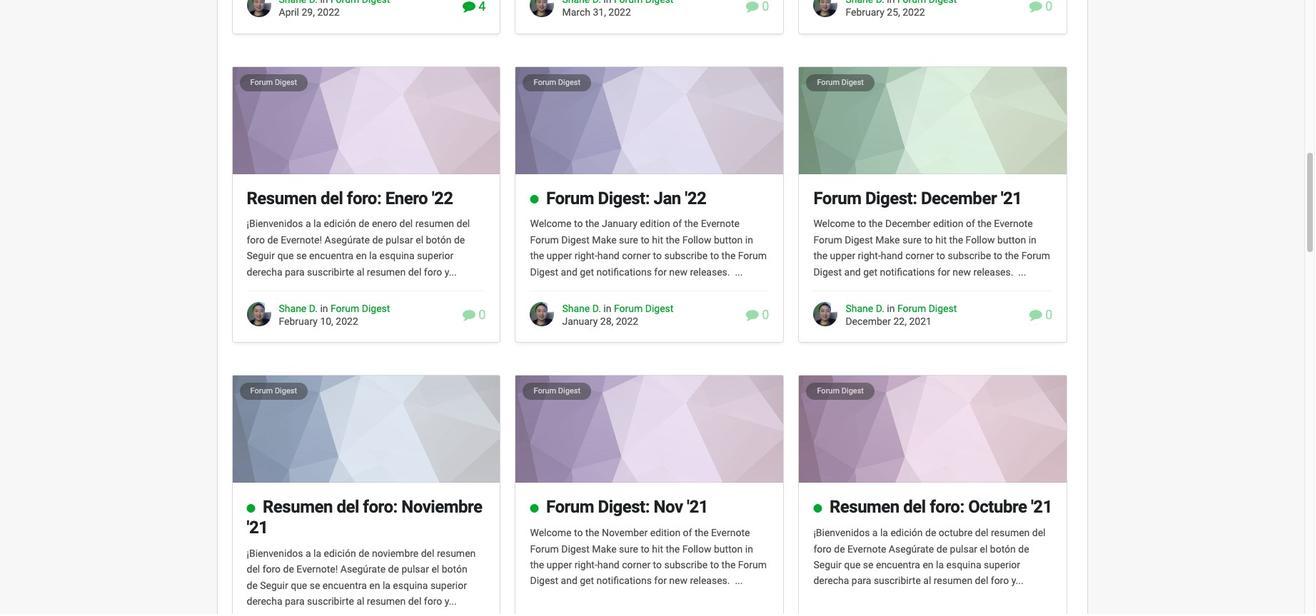 Task type: locate. For each thing, give the bounding box(es) containing it.
of for '21
[[683, 527, 692, 538]]

encuentra inside ¡bienvenidos a la edición de enero del resumen del foro de evernote!      asegúrate de pulsar el botón de seguir que se encuentra en la esquina superior derecha para suscribirte al resumen del foro y...
[[309, 250, 353, 261]]

sure inside welcome to the january edition of the evernote forum digest   make sure to hit the follow button in the upper right-hand corner to subscribe to the forum digest and get notifications for new releases.       ...
[[619, 234, 638, 245]]

1 horizontal spatial en
[[369, 580, 380, 591]]

corner inside the welcome to the november edition of the evernote forum digest      make sure to hit the follow button in the upper right-hand corner to subscribe to the forum digest and get notifications for new releases.       ...
[[622, 559, 651, 570]]

a for resumen del foro: noviembre '21
[[306, 548, 311, 559]]

en inside ¡bienvenidos a la edición de octubre del resumen del foro de evernote      asegúrate de pulsar el botón de seguir que se encuentra en la esquina superior derecha para suscribirte al resumen del foro y...
[[923, 559, 934, 570]]

2022
[[317, 7, 340, 18], [609, 7, 631, 18], [903, 7, 925, 18], [336, 316, 358, 327], [616, 316, 638, 327]]

1 vertical spatial en
[[923, 559, 934, 570]]

2 vertical spatial asegúrate
[[340, 564, 386, 575]]

d. for resumen
[[309, 303, 318, 314]]

forum digest
[[250, 78, 297, 87], [534, 78, 580, 87], [817, 78, 864, 87], [250, 386, 297, 396], [534, 386, 580, 396], [817, 386, 864, 396]]

right-
[[574, 250, 597, 261], [858, 250, 881, 261], [574, 559, 597, 570]]

make down forum digest: jan '22
[[592, 234, 617, 245]]

¡bienvenidos inside ¡bienvenidos a la edición de octubre del resumen del foro de evernote      asegúrate de pulsar el botón de seguir que se encuentra en la esquina superior derecha para suscribirte al resumen del foro y...
[[813, 527, 870, 538]]

evernote inside welcome to the january edition of the evernote forum digest   make sure to hit the follow button in the upper right-hand corner to subscribe to the forum digest and get notifications for new releases.       ...
[[701, 218, 740, 229]]

digest inside shane d. in forum digest february 10, 2022
[[362, 303, 390, 314]]

edition inside welcome to the january edition of the evernote forum digest   make sure to hit the follow button in the upper right-hand corner to subscribe to the forum digest and get notifications for new releases.       ...
[[640, 218, 670, 229]]

resumen del foro: octubre '21 link
[[830, 497, 1052, 517]]

subscribe for '21
[[664, 559, 708, 570]]

1 horizontal spatial '22
[[685, 188, 706, 208]]

digest
[[275, 78, 297, 87], [558, 78, 580, 87], [842, 78, 864, 87], [561, 234, 590, 245], [845, 234, 873, 245], [530, 266, 558, 277], [813, 266, 842, 277], [362, 303, 390, 314], [645, 303, 674, 314], [929, 303, 957, 314], [275, 386, 297, 396], [558, 386, 580, 396], [842, 386, 864, 396], [561, 543, 590, 554], [530, 575, 558, 586]]

evernote
[[701, 218, 740, 229], [994, 218, 1033, 229], [711, 527, 750, 538], [848, 543, 886, 554]]

¡bienvenidos
[[247, 218, 303, 229], [813, 527, 870, 538], [247, 548, 303, 559]]

para for evernote!
[[285, 266, 305, 277]]

for inside the welcome to the november edition of the evernote forum digest      make sure to hit the follow button in the upper right-hand corner to subscribe to the forum digest and get notifications for new releases.       ...
[[654, 575, 667, 586]]

1 vertical spatial se
[[863, 559, 874, 570]]

2 vertical spatial botón
[[442, 564, 467, 575]]

resumen for resumen del foro: octubre '21
[[830, 497, 899, 517]]

pulsar inside ¡bienvenidos a la edición de octubre del resumen del foro de evernote      asegúrate de pulsar el botón de seguir que se encuentra en la esquina superior derecha para suscribirte al resumen del foro y...
[[950, 543, 977, 554]]

corner for '22
[[622, 250, 651, 261]]

edición for resumen del foro: octubre '21
[[891, 527, 923, 538]]

hit inside welcome to the january edition of the evernote forum digest   make sure to hit the follow button in the upper right-hand corner to subscribe to the forum digest and get notifications for new releases.       ...
[[652, 234, 663, 245]]

edition down nov
[[650, 527, 680, 538]]

december down forum digest: december '21 link
[[885, 218, 931, 229]]

2 horizontal spatial 0 link
[[1029, 307, 1053, 322]]

1 vertical spatial para
[[852, 575, 871, 586]]

¡bienvenidos for resumen del foro: octubre '21
[[813, 527, 870, 538]]

1 view comments image from the left
[[463, 0, 475, 13]]

foro:
[[347, 188, 381, 208], [363, 497, 398, 517], [930, 497, 964, 517]]

2 horizontal spatial d.
[[876, 303, 884, 314]]

a for resumen del foro: octubre '21
[[872, 527, 878, 538]]

1 horizontal spatial seguir
[[813, 559, 842, 570]]

2 vertical spatial para
[[285, 596, 305, 607]]

hit down jan
[[652, 234, 663, 245]]

2 vertical spatial december
[[846, 316, 891, 327]]

0 vertical spatial a
[[306, 218, 311, 229]]

of inside the welcome to the november edition of the evernote forum digest      make sure to hit the follow button in the upper right-hand corner to subscribe to the forum digest and get notifications for new releases.       ...
[[683, 527, 692, 538]]

0 horizontal spatial 0 link
[[463, 307, 486, 322]]

1 vertical spatial encuentra
[[876, 559, 920, 570]]

d. for forum
[[876, 303, 884, 314]]

1 vertical spatial evernote!
[[297, 564, 338, 575]]

in inside the welcome to the november edition of the evernote forum digest      make sure to hit the follow button in the upper right-hand corner to subscribe to the forum digest and get notifications for new releases.       ...
[[745, 543, 753, 554]]

1 comment image from the left
[[463, 309, 475, 322]]

upper inside the welcome to the november edition of the evernote forum digest      make sure to hit the follow button in the upper right-hand corner to subscribe to the forum digest and get notifications for new releases.       ...
[[547, 559, 572, 570]]

comment image for resumen del foro: enero '22
[[463, 309, 475, 322]]

foro: up enero
[[347, 188, 381, 208]]

in
[[745, 234, 753, 245], [1029, 234, 1037, 245], [320, 303, 328, 314], [604, 303, 611, 314], [887, 303, 895, 314], [745, 543, 753, 554]]

releases. for '21
[[690, 575, 730, 586]]

subscribe inside the welcome to the november edition of the evernote forum digest      make sure to hit the follow button in the upper right-hand corner to subscribe to the forum digest and get notifications for new releases.       ...
[[664, 559, 708, 570]]

1 vertical spatial seguir
[[813, 559, 842, 570]]

2 horizontal spatial 0
[[1042, 307, 1053, 322]]

la down enero
[[369, 250, 377, 261]]

del
[[320, 188, 343, 208], [399, 218, 413, 229], [457, 218, 470, 229], [408, 266, 422, 277], [337, 497, 359, 517], [903, 497, 926, 517], [975, 527, 988, 538], [1032, 527, 1046, 538], [421, 548, 434, 559], [247, 564, 260, 575], [975, 575, 988, 586], [408, 596, 422, 607]]

d. inside the shane d. in forum digest december 22, 2021
[[876, 303, 884, 314]]

superior inside ¡bienvenidos a la edición de noviembre del resumen del foro de evernote!      asegúrate de pulsar el botón de seguir que se encuentra en la esquina superior derecha para suscribirte al resumen del foro y...
[[430, 580, 467, 591]]

forum digest: jan '22 link
[[546, 188, 706, 208]]

al
[[357, 266, 364, 277], [923, 575, 931, 586], [357, 596, 364, 607]]

edición
[[324, 218, 356, 229], [891, 527, 923, 538], [324, 548, 356, 559]]

para
[[285, 266, 305, 277], [852, 575, 871, 586], [285, 596, 305, 607]]

asegúrate for resumen del foro: noviembre '21
[[340, 564, 386, 575]]

shane
[[279, 303, 306, 314], [562, 303, 590, 314], [846, 303, 873, 314]]

botón
[[426, 234, 452, 245], [990, 543, 1016, 554], [442, 564, 467, 575]]

january left the 28,
[[562, 316, 598, 327]]

1 shane d. link from the left
[[279, 303, 318, 314]]

shane d. image
[[247, 0, 271, 17], [530, 0, 554, 17], [247, 302, 271, 326], [530, 302, 554, 326], [813, 302, 838, 326]]

0 horizontal spatial que
[[277, 250, 294, 261]]

0 vertical spatial para
[[285, 266, 305, 277]]

esquina down the octubre
[[946, 559, 981, 570]]

2 view comments image from the left
[[746, 0, 759, 13]]

foro: up noviembre
[[363, 497, 398, 517]]

for for '21
[[654, 575, 667, 586]]

1 vertical spatial asegúrate
[[889, 543, 934, 554]]

upper for forum digest: nov '21
[[547, 559, 572, 570]]

0 horizontal spatial se
[[296, 250, 307, 261]]

forum
[[250, 78, 273, 87], [534, 78, 556, 87], [817, 78, 840, 87], [546, 188, 594, 208], [813, 188, 861, 208], [530, 234, 559, 245], [813, 234, 842, 245], [738, 250, 767, 261], [1021, 250, 1050, 261], [331, 303, 359, 314], [614, 303, 643, 314], [897, 303, 926, 314], [250, 386, 273, 396], [534, 386, 556, 396], [817, 386, 840, 396], [546, 497, 594, 517], [530, 543, 559, 554], [738, 559, 767, 570]]

shane d. link
[[279, 303, 318, 314], [562, 303, 601, 314], [846, 303, 884, 314]]

esquina down noviembre
[[393, 580, 428, 591]]

view comments image for april 29, 2022
[[463, 0, 475, 13]]

2 horizontal spatial en
[[923, 559, 934, 570]]

derecha
[[247, 266, 282, 277], [813, 575, 849, 586], [247, 596, 282, 607]]

of down forum digest: december '21
[[966, 218, 975, 229]]

forum digest: december '21 link
[[813, 188, 1022, 208]]

botón for resumen del foro: noviembre '21
[[442, 564, 467, 575]]

el inside ¡bienvenidos a la edición de enero del resumen del foro de evernote!      asegúrate de pulsar el botón de seguir que se encuentra en la esquina superior derecha para suscribirte al resumen del foro y...
[[416, 234, 423, 245]]

0 horizontal spatial january
[[562, 316, 598, 327]]

0 horizontal spatial en
[[356, 250, 367, 261]]

en down resumen del foro: octubre '21
[[923, 559, 934, 570]]

digest: for nov
[[598, 497, 650, 517]]

2 vertical spatial y...
[[445, 596, 457, 607]]

hit down nov
[[652, 543, 663, 554]]

2 horizontal spatial view comments image
[[1029, 0, 1042, 13]]

botón down enero
[[426, 234, 452, 245]]

december left 22,
[[846, 316, 891, 327]]

derecha for ¡bienvenidos a la edición de octubre del resumen del foro de evernote      asegúrate de pulsar el botón de seguir que se encuentra en la esquina superior derecha para suscribirte al resumen del foro y...
[[813, 575, 849, 586]]

asegúrate inside ¡bienvenidos a la edición de octubre del resumen del foro de evernote      asegúrate de pulsar el botón de seguir que se encuentra en la esquina superior derecha para suscribirte al resumen del foro y...
[[889, 543, 934, 554]]

welcome inside welcome to the january edition of the evernote forum digest   make sure to hit the follow button in the upper right-hand corner to subscribe to the forum digest and get notifications for new releases.       ...
[[530, 218, 572, 229]]

notifications up shane d. in forum digest january 28, 2022
[[597, 266, 652, 277]]

1 vertical spatial december
[[885, 218, 931, 229]]

upper
[[547, 250, 572, 261], [830, 250, 855, 261], [547, 559, 572, 570]]

0 vertical spatial suscribirte
[[307, 266, 354, 277]]

upper inside welcome to the december edition of the evernote forum digest      make sure to hit the follow button in the upper right-hand corner to subscribe to the forum digest and get notifications for new releases.       ...
[[830, 250, 855, 261]]

2022 right 10,
[[336, 316, 358, 327]]

0
[[475, 307, 486, 322], [759, 307, 769, 322], [1042, 307, 1053, 322]]

notifications up the shane d. in forum digest december 22, 2021
[[880, 266, 935, 277]]

november
[[602, 527, 648, 538]]

2022 right the 28,
[[616, 316, 638, 327]]

0 vertical spatial seguir
[[247, 250, 275, 261]]

edición down resumen del foro: noviembre '21 link
[[324, 548, 356, 559]]

make for forum digest: jan '22
[[592, 234, 617, 245]]

3 shane from the left
[[846, 303, 873, 314]]

1 vertical spatial al
[[923, 575, 931, 586]]

0 vertical spatial al
[[357, 266, 364, 277]]

0 horizontal spatial seguir
[[247, 250, 275, 261]]

right- down forum digest: nov '21
[[574, 559, 597, 570]]

2022 right 25,
[[903, 7, 925, 18]]

en inside ¡bienvenidos a la edición de enero del resumen del foro de evernote!      asegúrate de pulsar el botón de seguir que se encuentra en la esquina superior derecha para suscribirte al resumen del foro y...
[[356, 250, 367, 261]]

april 29, 2022
[[279, 7, 340, 18]]

1 vertical spatial edición
[[891, 527, 923, 538]]

february left 25,
[[846, 7, 884, 18]]

pulsar down noviembre
[[402, 564, 429, 575]]

1 0 from the left
[[475, 307, 486, 322]]

resumen del foro: enero '22
[[247, 188, 453, 208]]

en for octubre
[[923, 559, 934, 570]]

0 vertical spatial asegúrate
[[325, 234, 370, 245]]

1 horizontal spatial comment image
[[746, 309, 759, 322]]

make inside welcome to the january edition of the evernote forum digest   make sure to hit the follow button in the upper right-hand corner to subscribe to the forum digest and get notifications for new releases.       ...
[[592, 234, 617, 245]]

and
[[561, 266, 577, 277], [844, 266, 861, 277], [561, 575, 577, 586]]

se inside ¡bienvenidos a la edición de octubre del resumen del foro de evernote      asegúrate de pulsar el botón de seguir que se encuentra en la esquina superior derecha para suscribirte al resumen del foro y...
[[863, 559, 874, 570]]

december
[[921, 188, 997, 208], [885, 218, 931, 229], [846, 316, 891, 327]]

digest: up the november at bottom left
[[598, 497, 650, 517]]

1 vertical spatial botón
[[990, 543, 1016, 554]]

y... inside ¡bienvenidos a la edición de octubre del resumen del foro de evernote      asegúrate de pulsar el botón de seguir que se encuentra en la esquina superior derecha para suscribirte al resumen del foro y...
[[1011, 575, 1024, 586]]

corner down the november at bottom left
[[622, 559, 651, 570]]

resumen del foro: noviembre '21
[[247, 497, 482, 538]]

a inside ¡bienvenidos a la edición de octubre del resumen del foro de evernote      asegúrate de pulsar el botón de seguir que se encuentra en la esquina superior derecha para suscribirte al resumen del foro y...
[[872, 527, 878, 538]]

edition down jan
[[640, 218, 670, 229]]

3 view comments image from the left
[[1029, 0, 1042, 13]]

1 horizontal spatial el
[[432, 564, 439, 575]]

1 0 link from the left
[[463, 307, 486, 322]]

1 horizontal spatial view comments image
[[746, 0, 759, 13]]

botón down noviembre
[[442, 564, 467, 575]]

0 horizontal spatial comment image
[[463, 309, 475, 322]]

to
[[574, 218, 583, 229], [857, 218, 866, 229], [641, 234, 650, 245], [924, 234, 933, 245], [653, 250, 662, 261], [710, 250, 719, 261], [936, 250, 945, 261], [994, 250, 1002, 261], [574, 527, 583, 538], [641, 543, 650, 554], [653, 559, 662, 570], [710, 559, 719, 570]]

shane d. image
[[813, 0, 838, 17]]

1 vertical spatial a
[[872, 527, 878, 538]]

edición for resumen del foro: noviembre '21
[[324, 548, 356, 559]]

for inside welcome to the january edition of the evernote forum digest   make sure to hit the follow button in the upper right-hand corner to subscribe to the forum digest and get notifications for new releases.       ...
[[654, 266, 667, 277]]

releases.
[[690, 266, 730, 277], [973, 266, 1013, 277], [690, 575, 730, 586]]

new inside the welcome to the november edition of the evernote forum digest      make sure to hit the follow button in the upper right-hand corner to subscribe to the forum digest and get notifications for new releases.       ...
[[669, 575, 688, 586]]

february left 10,
[[279, 316, 318, 327]]

1 horizontal spatial february
[[846, 7, 884, 18]]

digest: left jan
[[598, 188, 650, 208]]

a down resumen del foro: enero '22
[[306, 218, 311, 229]]

march 31, 2022
[[562, 7, 631, 18]]

esquina inside ¡bienvenidos a la edición de octubre del resumen del foro de evernote      asegúrate de pulsar el botón de seguir que se encuentra en la esquina superior derecha para suscribirte al resumen del foro y...
[[946, 559, 981, 570]]

2 vertical spatial se
[[310, 580, 320, 591]]

get inside welcome to the january edition of the evernote forum digest   make sure to hit the follow button in the upper right-hand corner to subscribe to the forum digest and get notifications for new releases.       ...
[[580, 266, 594, 277]]

2 shane from the left
[[562, 303, 590, 314]]

pulsar for resumen del foro: octubre '21
[[950, 543, 977, 554]]

0 horizontal spatial d.
[[309, 303, 318, 314]]

december inside the shane d. in forum digest december 22, 2021
[[846, 316, 891, 327]]

notifications inside the welcome to the november edition of the evernote forum digest      make sure to hit the follow button in the upper right-hand corner to subscribe to the forum digest and get notifications for new releases.       ...
[[597, 575, 652, 586]]

en down noviembre
[[369, 580, 380, 591]]

0 vertical spatial en
[[356, 250, 367, 261]]

comment image
[[463, 309, 475, 322], [746, 309, 759, 322], [1029, 309, 1042, 322]]

resumen
[[415, 218, 454, 229], [367, 266, 406, 277], [991, 527, 1030, 538], [437, 548, 476, 559], [934, 575, 973, 586], [367, 596, 406, 607]]

of
[[673, 218, 682, 229], [966, 218, 975, 229], [683, 527, 692, 538]]

d. inside shane d. in forum digest february 10, 2022
[[309, 303, 318, 314]]

2 vertical spatial suscribirte
[[307, 596, 354, 607]]

asegúrate down resumen del foro: octubre '21
[[889, 543, 934, 554]]

2021
[[909, 316, 932, 327]]

que
[[277, 250, 294, 261], [844, 559, 861, 570]]

31,
[[593, 7, 606, 18]]

evernote! down resumen del foro: enero '22 link
[[281, 234, 322, 245]]

forum digest link
[[250, 78, 297, 87], [534, 78, 580, 87], [817, 78, 864, 87], [331, 303, 390, 314], [614, 303, 674, 314], [897, 303, 957, 314], [250, 386, 297, 396], [534, 386, 580, 396], [817, 386, 864, 396]]

botón down octubre
[[990, 543, 1016, 554]]

a down resumen del foro: octubre '21
[[872, 527, 878, 538]]

de
[[358, 218, 369, 229], [267, 234, 278, 245], [372, 234, 383, 245], [454, 234, 465, 245], [925, 527, 936, 538], [834, 543, 845, 554], [937, 543, 947, 554], [1018, 543, 1029, 554], [358, 548, 369, 559], [283, 564, 294, 575], [388, 564, 399, 575]]

seguir inside ¡bienvenidos a la edición de octubre del resumen del foro de evernote      asegúrate de pulsar el botón de seguir que se encuentra en la esquina superior derecha para suscribirte al resumen del foro y...
[[813, 559, 842, 570]]

0 vertical spatial esquina
[[380, 250, 415, 261]]

a up the de seguir que
[[306, 548, 311, 559]]

3 0 from the left
[[1042, 307, 1053, 322]]

evernote for welcome to the january edition of the evernote forum digest   make sure to hit the follow button in the upper right-hand corner to subscribe to the forum digest and get notifications for new releases.       ...
[[701, 218, 740, 229]]

welcome inside the welcome to the november edition of the evernote forum digest      make sure to hit the follow button in the upper right-hand corner to subscribe to the forum digest and get notifications for new releases.       ...
[[530, 527, 572, 538]]

0 vertical spatial superior
[[417, 250, 453, 261]]

2 vertical spatial el
[[432, 564, 439, 575]]

hit down forum digest: december '21
[[935, 234, 947, 245]]

2 vertical spatial a
[[306, 548, 311, 559]]

2 vertical spatial esquina
[[393, 580, 428, 591]]

la
[[313, 218, 321, 229], [369, 250, 377, 261], [880, 527, 888, 538], [313, 548, 321, 559], [936, 559, 944, 570], [383, 580, 390, 591]]

evernote!
[[281, 234, 322, 245], [297, 564, 338, 575]]

el down octubre
[[980, 543, 988, 554]]

edición inside ¡bienvenidos a la edición de octubre del resumen del foro de evernote      asegúrate de pulsar el botón de seguir que se encuentra en la esquina superior derecha para suscribirte al resumen del foro y...
[[891, 527, 923, 538]]

welcome to the december edition of the evernote forum digest      make sure to hit the follow button in the upper right-hand corner to subscribe to the forum digest and get notifications for new releases.       ...
[[813, 218, 1050, 277]]

sure down forum digest: jan '22 link on the top
[[619, 234, 638, 245]]

suscribirte inside ¡bienvenidos a la edición de octubre del resumen del foro de evernote      asegúrate de pulsar el botón de seguir que se encuentra en la esquina superior derecha para suscribirte al resumen del foro y...
[[874, 575, 921, 586]]

superior
[[417, 250, 453, 261], [984, 559, 1020, 570], [430, 580, 467, 591]]

make down the november at bottom left
[[592, 543, 617, 554]]

0 vertical spatial encuentra
[[309, 250, 353, 261]]

0 horizontal spatial of
[[673, 218, 682, 229]]

corner inside welcome to the january edition of the evernote forum digest   make sure to hit the follow button in the upper right-hand corner to subscribe to the forum digest and get notifications for new releases.       ...
[[622, 250, 651, 261]]

edición down resumen del foro: octubre '21
[[891, 527, 923, 538]]

2022 for march 31, 2022
[[609, 7, 631, 18]]

0 horizontal spatial february
[[279, 316, 318, 327]]

el inside ¡bienvenidos a la edición de octubre del resumen del foro de evernote      asegúrate de pulsar el botón de seguir que se encuentra en la esquina superior derecha para suscribirte al resumen del foro y...
[[980, 543, 988, 554]]

0 vertical spatial que
[[277, 250, 294, 261]]

'22 right jan
[[685, 188, 706, 208]]

evernote inside welcome to the december edition of the evernote forum digest      make sure to hit the follow button in the upper right-hand corner to subscribe to the forum digest and get notifications for new releases.       ...
[[994, 218, 1033, 229]]

evernote! for que
[[281, 234, 322, 245]]

corner inside welcome to the december edition of the evernote forum digest      make sure to hit the follow button in the upper right-hand corner to subscribe to the forum digest and get notifications for new releases.       ...
[[905, 250, 934, 261]]

right- inside welcome to the january edition of the evernote forum digest   make sure to hit the follow button in the upper right-hand corner to subscribe to the forum digest and get notifications for new releases.       ...
[[574, 250, 597, 261]]

pulsar
[[386, 234, 413, 245], [950, 543, 977, 554], [402, 564, 429, 575]]

1 horizontal spatial se
[[310, 580, 320, 591]]

derecha inside ¡bienvenidos a la edición de octubre del resumen del foro de evernote      asegúrate de pulsar el botón de seguir que se encuentra en la esquina superior derecha para suscribirte al resumen del foro y...
[[813, 575, 849, 586]]

the follow button inside the welcome to the november edition of the evernote forum digest      make sure to hit the follow button in the upper right-hand corner to subscribe to the forum digest and get notifications for new releases.       ...
[[666, 543, 743, 554]]

0 horizontal spatial shane
[[279, 303, 306, 314]]

1 vertical spatial suscribirte
[[874, 575, 921, 586]]

hand inside welcome to the january edition of the evernote forum digest   make sure to hit the follow button in the upper right-hand corner to subscribe to the forum digest and get notifications for new releases.       ...
[[597, 250, 620, 261]]

right- inside the welcome to the november edition of the evernote forum digest      make sure to hit the follow button in the upper right-hand corner to subscribe to the forum digest and get notifications for new releases.       ...
[[574, 559, 597, 570]]

hand down the november at bottom left
[[597, 559, 620, 570]]

a inside ¡bienvenidos a la edición de noviembre del resumen del foro de evernote!      asegúrate de pulsar el botón de seguir que se encuentra en la esquina superior derecha para suscribirte al resumen del foro y...
[[306, 548, 311, 559]]

hand for forum digest: jan '22
[[597, 250, 620, 261]]

edition for '22
[[640, 218, 670, 229]]

view comments image
[[463, 0, 475, 13], [746, 0, 759, 13], [1029, 0, 1042, 13]]

2 d. from the left
[[592, 303, 601, 314]]

que inside ¡bienvenidos a la edición de octubre del resumen del foro de evernote      asegúrate de pulsar el botón de seguir que se encuentra en la esquina superior derecha para suscribirte al resumen del foro y...
[[844, 559, 861, 570]]

pulsar for resumen del foro: noviembre '21
[[402, 564, 429, 575]]

2022 inside shane d. in forum digest january 28, 2022
[[616, 316, 638, 327]]

forum digest for ¡bienvenidos a la edición de noviembre del resumen del foro de evernote!      asegúrate de pulsar el botón de seguir que se encuentra en la esquina superior derecha para suscribirte al resumen del foro y...
[[250, 386, 297, 396]]

asegúrate down noviembre
[[340, 564, 386, 575]]

2 vertical spatial edición
[[324, 548, 356, 559]]

make inside the welcome to the november edition of the evernote forum digest      make sure to hit the follow button in the upper right-hand corner to subscribe to the forum digest and get notifications for new releases.       ...
[[592, 543, 617, 554]]

y... inside ¡bienvenidos a la edición de enero del resumen del foro de evernote!      asegúrate de pulsar el botón de seguir que se encuentra en la esquina superior derecha para suscribirte al resumen del foro y...
[[445, 266, 457, 277]]

the follow button
[[666, 234, 743, 245], [949, 234, 1026, 245], [666, 543, 743, 554]]

for inside welcome to the december edition of the evernote forum digest      make sure to hit the follow button in the upper right-hand corner to subscribe to the forum digest and get notifications for new releases.       ...
[[938, 266, 950, 277]]

2 horizontal spatial se
[[863, 559, 874, 570]]

3 0 link from the left
[[1029, 307, 1053, 322]]

3 d. from the left
[[876, 303, 884, 314]]

hand
[[597, 250, 620, 261], [881, 250, 903, 261], [597, 559, 620, 570]]

2 horizontal spatial shane
[[846, 303, 873, 314]]

0 vertical spatial ¡bienvenidos
[[247, 218, 303, 229]]

1 vertical spatial el
[[980, 543, 988, 554]]

new for '22
[[669, 266, 688, 277]]

1 horizontal spatial d.
[[592, 303, 601, 314]]

edition inside the welcome to the november edition of the evernote forum digest      make sure to hit the follow button in the upper right-hand corner to subscribe to the forum digest and get notifications for new releases.       ...
[[650, 527, 680, 538]]

esquina
[[380, 250, 415, 261], [946, 559, 981, 570], [393, 580, 428, 591]]

digest inside shane d. in forum digest january 28, 2022
[[645, 303, 674, 314]]

asegúrate
[[325, 234, 370, 245], [889, 543, 934, 554], [340, 564, 386, 575]]

pulsar down the octubre
[[950, 543, 977, 554]]

view comments image for march 31, 2022
[[746, 0, 759, 13]]

hand inside welcome to the december edition of the evernote forum digest      make sure to hit the follow button in the upper right-hand corner to subscribe to the forum digest and get notifications for new releases.       ...
[[881, 250, 903, 261]]

esquina down enero
[[380, 250, 415, 261]]

corner down forum digest: jan '22 link on the top
[[622, 250, 651, 261]]

al for octubre
[[923, 575, 931, 586]]

a
[[306, 218, 311, 229], [872, 527, 878, 538], [306, 548, 311, 559]]

0 vertical spatial derecha
[[247, 266, 282, 277]]

corner for '21
[[622, 559, 651, 570]]

asegúrate down resumen del foro: enero '22 link
[[325, 234, 370, 245]]

0 horizontal spatial view comments image
[[463, 0, 475, 13]]

right- up shane d. in forum digest january 28, 2022
[[574, 250, 597, 261]]

1 vertical spatial superior
[[984, 559, 1020, 570]]

2022 right '29,'
[[317, 7, 340, 18]]

0 vertical spatial january
[[602, 218, 637, 229]]

para inside ¡bienvenidos a la edición de octubre del resumen del foro de evernote      asegúrate de pulsar el botón de seguir que se encuentra en la esquina superior derecha para suscribirte al resumen del foro y...
[[852, 575, 871, 586]]

suscribirte inside ¡bienvenidos a la edición de enero del resumen del foro de evernote!      asegúrate de pulsar el botón de seguir que se encuentra en la esquina superior derecha para suscribirte al resumen del foro y...
[[307, 266, 354, 277]]

evernote! up the de seguir que
[[297, 564, 338, 575]]

welcome
[[530, 218, 572, 229], [813, 218, 855, 229], [530, 527, 572, 538]]

1 vertical spatial derecha
[[813, 575, 849, 586]]

digest:
[[598, 188, 650, 208], [865, 188, 917, 208], [598, 497, 650, 517]]

0 link for resumen del foro: enero '22
[[463, 307, 486, 322]]

circle image for forum digest: nov '21
[[530, 503, 538, 513]]

el for resumen del foro: octubre '21
[[980, 543, 988, 554]]

evernote! for encuentra
[[297, 564, 338, 575]]

resumen del foro: octubre '21
[[830, 497, 1052, 517]]

notifications inside welcome to the january edition of the evernote forum digest   make sure to hit the follow button in the upper right-hand corner to subscribe to the forum digest and get notifications for new releases.       ...
[[597, 266, 652, 277]]

and inside the welcome to the november edition of the evernote forum digest      make sure to hit the follow button in the upper right-hand corner to subscribe to the forum digest and get notifications for new releases.       ...
[[561, 575, 577, 586]]

circle image
[[530, 194, 538, 204], [247, 503, 255, 513], [530, 503, 538, 513]]

en
[[356, 250, 367, 261], [923, 559, 934, 570], [369, 580, 380, 591]]

1 d. from the left
[[309, 303, 318, 314]]

1 horizontal spatial shane
[[562, 303, 590, 314]]

2 vertical spatial en
[[369, 580, 380, 591]]

circle image for resumen del foro: noviembre '21
[[247, 503, 255, 513]]

shane d. in forum digest december 22, 2021
[[846, 303, 957, 327]]

new
[[669, 266, 688, 277], [953, 266, 971, 277], [669, 575, 688, 586]]

upper for forum digest: jan '22
[[547, 250, 572, 261]]

digest inside the shane d. in forum digest december 22, 2021
[[929, 303, 957, 314]]

1 shane from the left
[[279, 303, 306, 314]]

sure
[[619, 234, 638, 245], [902, 234, 922, 245], [619, 543, 638, 554]]

shane d. image for ¡bienvenidos a la edición de enero del resumen del foro de evernote!      asegúrate de pulsar el botón de seguir que se encuentra en la esquina superior derecha para suscribirte al resumen del foro y...
[[247, 302, 271, 326]]

encuentra
[[309, 250, 353, 261], [876, 559, 920, 570], [323, 580, 367, 591]]

suscribirte for evernote!
[[307, 266, 354, 277]]

corner down forum digest: december '21
[[905, 250, 934, 261]]

resumen
[[247, 188, 317, 208], [263, 497, 333, 517], [830, 497, 899, 517]]

evernote inside the welcome to the november edition of the evernote forum digest      make sure to hit the follow button in the upper right-hand corner to subscribe to the forum digest and get notifications for new releases.       ...
[[711, 527, 750, 538]]

1 horizontal spatial shane d. link
[[562, 303, 601, 314]]

december up welcome to the december edition of the evernote forum digest      make sure to hit the follow button in the upper right-hand corner to subscribe to the forum digest and get notifications for new releases.       ...
[[921, 188, 997, 208]]

el
[[416, 234, 423, 245], [980, 543, 988, 554], [432, 564, 439, 575]]

0 horizontal spatial el
[[416, 234, 423, 245]]

0 vertical spatial se
[[296, 250, 307, 261]]

welcome inside welcome to the december edition of the evernote forum digest      make sure to hit the follow button in the upper right-hand corner to subscribe to the forum digest and get notifications for new releases.       ...
[[813, 218, 855, 229]]

january down forum digest: jan '22
[[602, 218, 637, 229]]

sure inside welcome to the december edition of the evernote forum digest      make sure to hit the follow button in the upper right-hand corner to subscribe to the forum digest and get notifications for new releases.       ...
[[902, 234, 922, 245]]

¡bienvenidos a la edición de octubre del resumen del foro de evernote      asegúrate de pulsar el botón de seguir que se encuentra en la esquina superior derecha para suscribirte al resumen del foro y...
[[813, 527, 1046, 586]]

1 vertical spatial esquina
[[946, 559, 981, 570]]

2 horizontal spatial el
[[980, 543, 988, 554]]

botón inside ¡bienvenidos a la edición de octubre del resumen del foro de evernote      asegúrate de pulsar el botón de seguir que se encuentra en la esquina superior derecha para suscribirte al resumen del foro y...
[[990, 543, 1016, 554]]

releases. inside welcome to the january edition of the evernote forum digest   make sure to hit the follow button in the upper right-hand corner to subscribe to the forum digest and get notifications for new releases.       ...
[[690, 266, 730, 277]]

notifications
[[597, 266, 652, 277], [880, 266, 935, 277], [597, 575, 652, 586]]

1 horizontal spatial 0 link
[[746, 307, 769, 322]]

enero
[[372, 218, 397, 229]]

pulsar down enero
[[386, 234, 413, 245]]

make down forum digest: december '21
[[876, 234, 900, 245]]

0 horizontal spatial '22
[[432, 188, 453, 208]]

corner
[[622, 250, 651, 261], [905, 250, 934, 261], [622, 559, 651, 570]]

el down noviembre
[[432, 564, 439, 575]]

1 vertical spatial ¡bienvenidos
[[813, 527, 870, 538]]

of down jan
[[673, 218, 682, 229]]

0 link
[[463, 307, 486, 322], [746, 307, 769, 322], [1029, 307, 1053, 322]]

seguir
[[247, 250, 275, 261], [813, 559, 842, 570]]

encuentra inside ¡bienvenidos a la edición de octubre del resumen del foro de evernote      asegúrate de pulsar el botón de seguir que se encuentra en la esquina superior derecha para suscribirte al resumen del foro y...
[[876, 559, 920, 570]]

3 shane d. link from the left
[[846, 303, 884, 314]]

foro: for enero
[[347, 188, 381, 208]]

al inside ¡bienvenidos a la edición de octubre del resumen del foro de evernote      asegúrate de pulsar el botón de seguir que se encuentra en la esquina superior derecha para suscribirte al resumen del foro y...
[[923, 575, 931, 586]]

of for '22
[[673, 218, 682, 229]]

february inside shane d. in forum digest february 10, 2022
[[279, 316, 318, 327]]

0 vertical spatial y...
[[445, 266, 457, 277]]

the
[[585, 218, 599, 229], [684, 218, 698, 229], [869, 218, 883, 229], [978, 218, 992, 229], [530, 250, 544, 261], [722, 250, 736, 261], [813, 250, 828, 261], [1005, 250, 1019, 261], [585, 527, 599, 538], [695, 527, 709, 538], [530, 559, 544, 570], [722, 559, 736, 570]]

circle image for forum digest: jan '22
[[530, 194, 538, 204]]

subscribe inside welcome to the january edition of the evernote forum digest   make sure to hit the follow button in the upper right-hand corner to subscribe to the forum digest and get notifications for new releases.       ...
[[664, 250, 708, 261]]

para for evernote
[[852, 575, 871, 586]]

forum digest for ¡bienvenidos a la edición de enero del resumen del foro de evernote!      asegúrate de pulsar el botón de seguir que se encuentra en la esquina superior derecha para suscribirte al resumen del foro y...
[[250, 78, 297, 87]]

0 vertical spatial pulsar
[[386, 234, 413, 245]]

25,
[[887, 7, 900, 18]]

1 vertical spatial february
[[279, 316, 318, 327]]

sure down forum digest: december '21
[[902, 234, 922, 245]]

0 vertical spatial el
[[416, 234, 423, 245]]

sure down the november at bottom left
[[619, 543, 638, 554]]

of right the november at bottom left
[[683, 527, 692, 538]]

and inside welcome to the january edition of the evernote forum digest   make sure to hit the follow button in the upper right-hand corner to subscribe to the forum digest and get notifications for new releases.       ...
[[561, 266, 577, 277]]

get
[[580, 266, 594, 277], [863, 266, 877, 277], [580, 575, 594, 586]]

el for resumen del foro: noviembre '21
[[432, 564, 439, 575]]

0 horizontal spatial 0
[[475, 307, 486, 322]]

botón inside ¡bienvenidos a la edición de noviembre del resumen del foro de evernote!      asegúrate de pulsar el botón de seguir que se encuentra en la esquina superior derecha para suscribirte al resumen del foro y...
[[442, 564, 467, 575]]

1 horizontal spatial of
[[683, 527, 692, 538]]

digest: for jan
[[598, 188, 650, 208]]

0 vertical spatial edición
[[324, 218, 356, 229]]

right- for forum digest: jan '22
[[574, 250, 597, 261]]

'22
[[432, 188, 453, 208], [685, 188, 706, 208]]

0 vertical spatial december
[[921, 188, 997, 208]]

en down resumen del foro: enero '22
[[356, 250, 367, 261]]

superior inside ¡bienvenidos a la edición de octubre del resumen del foro de evernote      asegúrate de pulsar el botón de seguir que se encuentra en la esquina superior derecha para suscribirte al resumen del foro y...
[[984, 559, 1020, 570]]

hand up the shane d. in forum digest december 22, 2021
[[881, 250, 903, 261]]

1 horizontal spatial january
[[602, 218, 637, 229]]

foro: up the octubre
[[930, 497, 964, 517]]

seguir for evernote
[[813, 559, 842, 570]]

1 horizontal spatial que
[[844, 559, 861, 570]]

'22 right enero
[[432, 188, 453, 208]]

2 shane d. link from the left
[[562, 303, 601, 314]]

asegúrate inside ¡bienvenidos a la edición de enero del resumen del foro de evernote!      asegúrate de pulsar el botón de seguir que se encuentra en la esquina superior derecha para suscribirte al resumen del foro y...
[[325, 234, 370, 245]]

2 vertical spatial al
[[357, 596, 364, 607]]

1 vertical spatial january
[[562, 316, 598, 327]]

0 vertical spatial botón
[[426, 234, 452, 245]]

28,
[[600, 316, 613, 327]]

suscribirte
[[307, 266, 354, 277], [874, 575, 921, 586], [307, 596, 354, 607]]

edition down forum digest: december '21
[[933, 218, 963, 229]]

2022 right 31,
[[609, 7, 631, 18]]

edición down resumen del foro: enero '22
[[324, 218, 356, 229]]

derecha inside ¡bienvenidos a la edición de enero del resumen del foro de evernote!      asegúrate de pulsar el botón de seguir que se encuentra en la esquina superior derecha para suscribirte al resumen del foro y...
[[247, 266, 282, 277]]

3 comment image from the left
[[1029, 309, 1042, 322]]

1 vertical spatial que
[[844, 559, 861, 570]]

make
[[592, 234, 617, 245], [876, 234, 900, 245], [592, 543, 617, 554]]

hand up shane d. in forum digest january 28, 2022
[[597, 250, 620, 261]]

shane inside the shane d. in forum digest december 22, 2021
[[846, 303, 873, 314]]

2 vertical spatial ¡bienvenidos
[[247, 548, 303, 559]]

1 vertical spatial y...
[[1011, 575, 1024, 586]]

al for enero
[[357, 266, 364, 277]]

and inside welcome to the december edition of the evernote forum digest      make sure to hit the follow button in the upper right-hand corner to subscribe to the forum digest and get notifications for new releases.       ...
[[844, 266, 861, 277]]

2 horizontal spatial of
[[966, 218, 975, 229]]

edition
[[640, 218, 670, 229], [933, 218, 963, 229], [650, 527, 680, 538]]

para inside ¡bienvenidos a la edición de enero del resumen del foro de evernote!      asegúrate de pulsar el botón de seguir que se encuentra en la esquina superior derecha para suscribirte al resumen del foro y...
[[285, 266, 305, 277]]

¡bienvenidos for resumen del foro: noviembre '21
[[247, 548, 303, 559]]

view comments image for february 25, 2022
[[1029, 0, 1042, 13]]

2 horizontal spatial comment image
[[1029, 309, 1042, 322]]

2 vertical spatial encuentra
[[323, 580, 367, 591]]

hit
[[652, 234, 663, 245], [935, 234, 947, 245], [652, 543, 663, 554]]

forum digest: december '21
[[813, 188, 1022, 208]]

right- up the shane d. in forum digest december 22, 2021
[[858, 250, 881, 261]]

digest: up welcome to the december edition of the evernote forum digest      make sure to hit the follow button in the upper right-hand corner to subscribe to the forum digest and get notifications for new releases.       ...
[[865, 188, 917, 208]]

0 horizontal spatial shane d. link
[[279, 303, 318, 314]]

notifications down the november at bottom left
[[597, 575, 652, 586]]

'21
[[1001, 188, 1022, 208], [687, 497, 708, 517], [1031, 497, 1052, 517], [247, 518, 268, 538]]

evernote! inside ¡bienvenidos a la edición de enero del resumen del foro de evernote!      asegúrate de pulsar el botón de seguir que se encuentra en la esquina superior derecha para suscribirte al resumen del foro y...
[[281, 234, 322, 245]]

d.
[[309, 303, 318, 314], [592, 303, 601, 314], [876, 303, 884, 314]]

que inside ¡bienvenidos a la edición de enero del resumen del foro de evernote!      asegúrate de pulsar el botón de seguir que se encuentra en la esquina superior derecha para suscribirte al resumen del foro y...
[[277, 250, 294, 261]]

january
[[602, 218, 637, 229], [562, 316, 598, 327]]

el down enero
[[416, 234, 423, 245]]



Task type: describe. For each thing, give the bounding box(es) containing it.
comment image for forum digest: december '21
[[1029, 309, 1042, 322]]

shane for resumen
[[279, 303, 306, 314]]

the follow button for forum digest: jan '22
[[666, 234, 743, 245]]

asegúrate for resumen del foro: octubre '21
[[889, 543, 934, 554]]

2022 for february 25, 2022
[[903, 7, 925, 18]]

subscribe for '22
[[664, 250, 708, 261]]

new for '21
[[669, 575, 688, 586]]

forum inside shane d. in forum digest january 28, 2022
[[614, 303, 643, 314]]

la down noviembre
[[383, 580, 390, 591]]

para inside ¡bienvenidos a la edición de noviembre del resumen del foro de evernote!      asegúrate de pulsar el botón de seguir que se encuentra en la esquina superior derecha para suscribirte al resumen del foro y...
[[285, 596, 305, 607]]

january inside welcome to the january edition of the evernote forum digest   make sure to hit the follow button in the upper right-hand corner to subscribe to the forum digest and get notifications for new releases.       ...
[[602, 218, 637, 229]]

february 25, 2022
[[846, 7, 925, 18]]

0 for forum digest: december '21
[[1042, 307, 1053, 322]]

hand for forum digest: nov '21
[[597, 559, 620, 570]]

resumen for resumen del foro: enero '22
[[247, 188, 317, 208]]

forum digest: nov '21 link
[[546, 497, 708, 517]]

forum inside the shane d. in forum digest december 22, 2021
[[897, 303, 926, 314]]

make inside welcome to the december edition of the evernote forum digest      make sure to hit the follow button in the upper right-hand corner to subscribe to the forum digest and get notifications for new releases.       ...
[[876, 234, 900, 245]]

suscribirte inside ¡bienvenidos a la edición de noviembre del resumen del foro de evernote!      asegúrate de pulsar el botón de seguir que se encuentra en la esquina superior derecha para suscribirte al resumen del foro y...
[[307, 596, 354, 607]]

in inside welcome to the january edition of the evernote forum digest   make sure to hit the follow button in the upper right-hand corner to subscribe to the forum digest and get notifications for new releases.       ...
[[745, 234, 753, 245]]

enero
[[385, 188, 428, 208]]

'21 inside resumen del foro: noviembre '21
[[247, 518, 268, 538]]

forum digest: jan '22
[[546, 188, 706, 208]]

shane for forum
[[846, 303, 873, 314]]

notifications for '22
[[597, 266, 652, 277]]

la down resumen del foro: enero '22
[[313, 218, 321, 229]]

superior for enero
[[417, 250, 453, 261]]

a inside ¡bienvenidos a la edición de enero del resumen del foro de evernote!      asegúrate de pulsar el botón de seguir que se encuentra en la esquina superior derecha para suscribirte al resumen del foro y...
[[306, 218, 311, 229]]

in inside welcome to the december edition of the evernote forum digest      make sure to hit the follow button in the upper right-hand corner to subscribe to the forum digest and get notifications for new releases.       ...
[[1029, 234, 1037, 245]]

0 link for forum digest: december '21
[[1029, 307, 1053, 322]]

en for enero
[[356, 250, 367, 261]]

forum digest for welcome to the december edition of the evernote forum digest      make sure to hit the follow button in the upper right-hand corner to subscribe to the forum digest and get notifications for new releases.       ...
[[817, 78, 864, 87]]

welcome for forum digest: jan '22
[[530, 218, 572, 229]]

january inside shane d. in forum digest january 28, 2022
[[562, 316, 598, 327]]

the follow button for forum digest: nov '21
[[666, 543, 743, 554]]

octubre
[[968, 497, 1027, 517]]

¡bienvenidos inside ¡bienvenidos a la edición de enero del resumen del foro de evernote!      asegúrate de pulsar el botón de seguir que se encuentra en la esquina superior derecha para suscribirte al resumen del foro y...
[[247, 218, 303, 229]]

esquina inside ¡bienvenidos a la edición de noviembre del resumen del foro de evernote!      asegúrate de pulsar el botón de seguir que se encuentra en la esquina superior derecha para suscribirte al resumen del foro y...
[[393, 580, 428, 591]]

sure for '22
[[619, 234, 638, 245]]

y... inside ¡bienvenidos a la edición de noviembre del resumen del foro de evernote!      asegúrate de pulsar el botón de seguir que se encuentra en la esquina superior derecha para suscribirte al resumen del foro y...
[[445, 596, 457, 607]]

the follow button inside welcome to the december edition of the evernote forum digest      make sure to hit the follow button in the upper right-hand corner to subscribe to the forum digest and get notifications for new releases.       ...
[[949, 234, 1026, 245]]

0 vertical spatial february
[[846, 7, 884, 18]]

resumen del foro: noviembre '21 link
[[247, 497, 482, 538]]

releases. for '22
[[690, 266, 730, 277]]

2 0 link from the left
[[746, 307, 769, 322]]

se for evernote
[[863, 559, 874, 570]]

right- for forum digest: nov '21
[[574, 559, 597, 570]]

botón for resumen del foro: octubre '21
[[990, 543, 1016, 554]]

superior for octubre
[[984, 559, 1020, 570]]

hit for '21
[[652, 543, 663, 554]]

in inside shane d. in forum digest january 28, 2022
[[604, 303, 611, 314]]

en inside ¡bienvenidos a la edición de noviembre del resumen del foro de evernote!      asegúrate de pulsar el botón de seguir que se encuentra en la esquina superior derecha para suscribirte al resumen del foro y...
[[369, 580, 380, 591]]

¡bienvenidos a la edición de noviembre del resumen del foro de evernote!      asegúrate de pulsar el botón de seguir que se encuentra en la esquina superior derecha para suscribirte al resumen del foro y...
[[247, 548, 476, 607]]

forum digest for welcome to the january edition of the evernote forum digest   make sure to hit the follow button in the upper right-hand corner to subscribe to the forum digest and get notifications for new releases.       ...
[[534, 78, 580, 87]]

d. inside shane d. in forum digest january 28, 2022
[[592, 303, 601, 314]]

sure for '21
[[619, 543, 638, 554]]

seguir for evernote!
[[247, 250, 275, 261]]

del inside resumen del foro: noviembre '21
[[337, 497, 359, 517]]

la down the octubre
[[936, 559, 944, 570]]

pulsar inside ¡bienvenidos a la edición de enero del resumen del foro de evernote!      asegúrate de pulsar el botón de seguir que se encuentra en la esquina superior derecha para suscribirte al resumen del foro y...
[[386, 234, 413, 245]]

2 '22 from the left
[[685, 188, 706, 208]]

hit for '22
[[652, 234, 663, 245]]

22,
[[894, 316, 907, 327]]

get inside welcome to the december edition of the evernote forum digest      make sure to hit the follow button in the upper right-hand corner to subscribe to the forum digest and get notifications for new releases.       ...
[[863, 266, 877, 277]]

octubre
[[939, 527, 973, 538]]

and for forum digest: nov '21
[[561, 575, 577, 586]]

edition inside welcome to the december edition of the evernote forum digest      make sure to hit the follow button in the upper right-hand corner to subscribe to the forum digest and get notifications for new releases.       ...
[[933, 218, 963, 229]]

new inside welcome to the december edition of the evernote forum digest      make sure to hit the follow button in the upper right-hand corner to subscribe to the forum digest and get notifications for new releases.       ...
[[953, 266, 971, 277]]

december inside welcome to the december edition of the evernote forum digest      make sure to hit the follow button in the upper right-hand corner to subscribe to the forum digest and get notifications for new releases.       ...
[[885, 218, 931, 229]]

welcome to the november edition of the evernote forum digest      make sure to hit the follow button in the upper right-hand corner to subscribe to the forum digest and get notifications for new releases.       ...
[[530, 527, 767, 586]]

la down resumen del foro: noviembre '21 link
[[313, 548, 321, 559]]

evernote for welcome to the december edition of the evernote forum digest      make sure to hit the follow button in the upper right-hand corner to subscribe to the forum digest and get notifications for new releases.       ...
[[994, 218, 1033, 229]]

de seguir que
[[247, 580, 307, 591]]

29,
[[302, 7, 315, 18]]

shane d. in forum digest january 28, 2022
[[562, 303, 674, 327]]

2022 inside shane d. in forum digest february 10, 2022
[[336, 316, 358, 327]]

evernote inside ¡bienvenidos a la edición de octubre del resumen del foro de evernote      asegúrate de pulsar el botón de seguir que se encuentra en la esquina superior derecha para suscribirte al resumen del foro y...
[[848, 543, 886, 554]]

shane d. in forum digest february 10, 2022
[[279, 303, 390, 327]]

shane d. link for resumen
[[279, 303, 318, 314]]

forum inside shane d. in forum digest february 10, 2022
[[331, 303, 359, 314]]

shane d. link for forum
[[846, 303, 884, 314]]

encuentra for evernote!
[[309, 250, 353, 261]]

noviembre
[[401, 497, 482, 517]]

shane d. image for welcome to the december edition of the evernote forum digest      make sure to hit the follow button in the upper right-hand corner to subscribe to the forum digest and get notifications for new releases.       ...
[[813, 302, 838, 326]]

¡bienvenidos a la edición de enero del resumen del foro de evernote!      asegúrate de pulsar el botón de seguir que se encuentra en la esquina superior derecha para suscribirte al resumen del foro y...
[[247, 218, 470, 277]]

encuentra for evernote
[[876, 559, 920, 570]]

10,
[[320, 316, 333, 327]]

2 0 from the left
[[759, 307, 769, 322]]

botón inside ¡bienvenidos a la edición de enero del resumen del foro de evernote!      asegúrate de pulsar el botón de seguir que se encuentra en la esquina superior derecha para suscribirte al resumen del foro y...
[[426, 234, 452, 245]]

derecha inside ¡bienvenidos a la edición de noviembre del resumen del foro de evernote!      asegúrate de pulsar el botón de seguir que se encuentra en la esquina superior derecha para suscribirte al resumen del foro y...
[[247, 596, 282, 607]]

right- inside welcome to the december edition of the evernote forum digest      make sure to hit the follow button in the upper right-hand corner to subscribe to the forum digest and get notifications for new releases.       ...
[[858, 250, 881, 261]]

forum digest: nov '21
[[546, 497, 708, 517]]

in inside shane d. in forum digest february 10, 2022
[[320, 303, 328, 314]]

foro: for octubre
[[930, 497, 964, 517]]

for for '22
[[654, 266, 667, 277]]

get for forum digest: jan '22
[[580, 266, 594, 277]]

releases. inside welcome to the december edition of the evernote forum digest      make sure to hit the follow button in the upper right-hand corner to subscribe to the forum digest and get notifications for new releases.       ...
[[973, 266, 1013, 277]]

y... for ¡bienvenidos a la edición de enero del resumen del foro de evernote!      asegúrate de pulsar el botón de seguir que se encuentra en la esquina superior derecha para suscribirte al resumen del foro y...
[[445, 266, 457, 277]]

la down resumen del foro: octubre '21
[[880, 527, 888, 538]]

se for evernote!
[[296, 250, 307, 261]]

se inside ¡bienvenidos a la edición de noviembre del resumen del foro de evernote!      asegúrate de pulsar el botón de seguir que se encuentra en la esquina superior derecha para suscribirte al resumen del foro y...
[[310, 580, 320, 591]]

and for forum digest: jan '22
[[561, 266, 577, 277]]

welcome for forum digest: nov '21
[[530, 527, 572, 538]]

al inside ¡bienvenidos a la edición de noviembre del resumen del foro de evernote!      asegúrate de pulsar el botón de seguir que se encuentra en la esquina superior derecha para suscribirte al resumen del foro y...
[[357, 596, 364, 607]]

march
[[562, 7, 590, 18]]

circle image
[[813, 503, 822, 513]]

digest: for december
[[865, 188, 917, 208]]

april
[[279, 7, 299, 18]]

edición inside ¡bienvenidos a la edición de enero del resumen del foro de evernote!      asegúrate de pulsar el botón de seguir que se encuentra en la esquina superior derecha para suscribirte al resumen del foro y...
[[324, 218, 356, 229]]

y... for ¡bienvenidos a la edición de octubre del resumen del foro de evernote      asegúrate de pulsar el botón de seguir que se encuentra en la esquina superior derecha para suscribirte al resumen del foro y...
[[1011, 575, 1024, 586]]

0 for resumen del foro: enero '22
[[475, 307, 486, 322]]

esquina for octubre
[[946, 559, 981, 570]]

suscribirte for evernote
[[874, 575, 921, 586]]

resumen for resumen del foro: noviembre '21
[[263, 497, 333, 517]]

make for forum digest: nov '21
[[592, 543, 617, 554]]

que for evernote!
[[277, 250, 294, 261]]

que for evernote
[[844, 559, 861, 570]]

welcome to the january edition of the evernote forum digest   make sure to hit the follow button in the upper right-hand corner to subscribe to the forum digest and get notifications for new releases.       ...
[[530, 218, 767, 277]]

edition for '21
[[650, 527, 680, 538]]

1 '22 from the left
[[432, 188, 453, 208]]

derecha for ¡bienvenidos a la edición de enero del resumen del foro de evernote!      asegúrate de pulsar el botón de seguir que se encuentra en la esquina superior derecha para suscribirte al resumen del foro y...
[[247, 266, 282, 277]]

noviembre
[[372, 548, 419, 559]]

2 comment image from the left
[[746, 309, 759, 322]]

2022 for april 29, 2022
[[317, 7, 340, 18]]

evernote for welcome to the november edition of the evernote forum digest      make sure to hit the follow button in the upper right-hand corner to subscribe to the forum digest and get notifications for new releases.       ...
[[711, 527, 750, 538]]

resumen del foro: enero '22 link
[[247, 188, 453, 208]]

hit inside welcome to the december edition of the evernote forum digest      make sure to hit the follow button in the upper right-hand corner to subscribe to the forum digest and get notifications for new releases.       ...
[[935, 234, 947, 245]]

in inside the shane d. in forum digest december 22, 2021
[[887, 303, 895, 314]]

subscribe inside welcome to the december edition of the evernote forum digest      make sure to hit the follow button in the upper right-hand corner to subscribe to the forum digest and get notifications for new releases.       ...
[[948, 250, 991, 261]]

nov
[[654, 497, 683, 517]]

shane inside shane d. in forum digest january 28, 2022
[[562, 303, 590, 314]]

jan
[[654, 188, 681, 208]]

esquina for enero
[[380, 250, 415, 261]]

notifications inside welcome to the december edition of the evernote forum digest      make sure to hit the follow button in the upper right-hand corner to subscribe to the forum digest and get notifications for new releases.       ...
[[880, 266, 935, 277]]

notifications for '21
[[597, 575, 652, 586]]

encuentra inside ¡bienvenidos a la edición de noviembre del resumen del foro de evernote!      asegúrate de pulsar el botón de seguir que se encuentra en la esquina superior derecha para suscribirte al resumen del foro y...
[[323, 580, 367, 591]]

of inside welcome to the december edition of the evernote forum digest      make sure to hit the follow button in the upper right-hand corner to subscribe to the forum digest and get notifications for new releases.       ...
[[966, 218, 975, 229]]



Task type: vqa. For each thing, say whether or not it's contained in the screenshot.
Shane D. image related to February 10, 2022
yes



